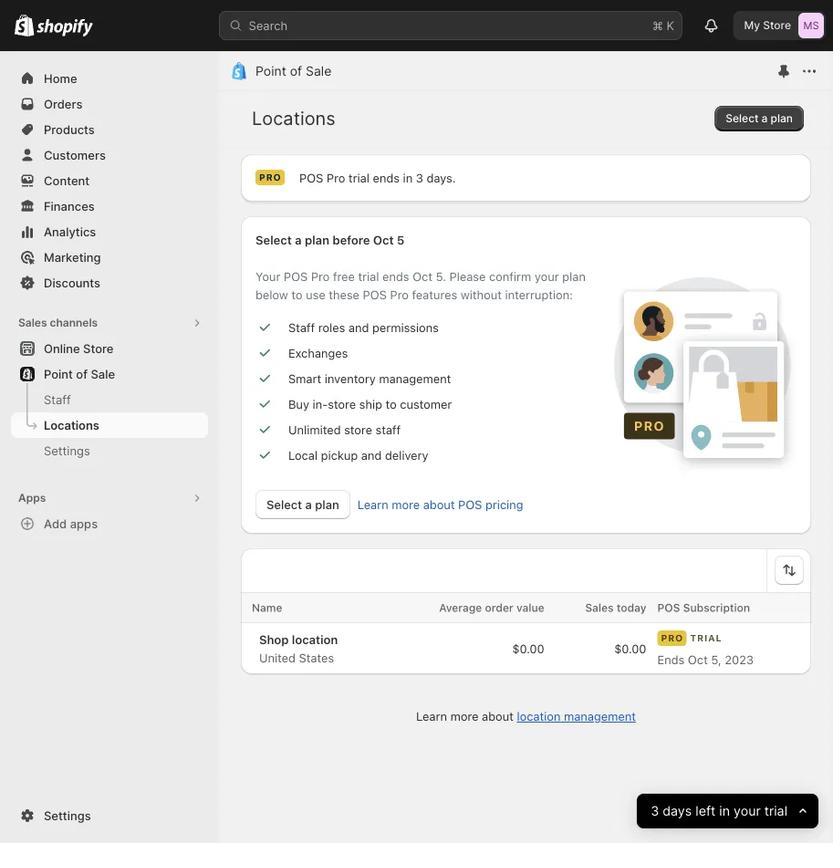 Task type: vqa. For each thing, say whether or not it's contained in the screenshot.
Move and track inventory between your business locations.
no



Task type: describe. For each thing, give the bounding box(es) containing it.
marketing link
[[11, 245, 208, 270]]

staff link
[[11, 387, 208, 412]]

add
[[44, 516, 67, 531]]

0 vertical spatial point of sale
[[255, 63, 332, 79]]

left
[[695, 803, 715, 819]]

shopify image
[[37, 19, 93, 37]]

search
[[249, 18, 288, 32]]

sales channels
[[18, 316, 98, 329]]

online
[[44, 341, 80, 355]]

add apps
[[44, 516, 98, 531]]

3
[[651, 803, 659, 819]]

staff
[[44, 392, 71, 406]]

a
[[761, 112, 768, 125]]

icon for point of sale image
[[230, 62, 248, 80]]

days
[[662, 803, 692, 819]]

customers link
[[11, 142, 208, 168]]

store for my store
[[763, 19, 791, 32]]

select a plan
[[726, 112, 793, 125]]

your
[[733, 803, 761, 819]]

3 days left in your trial button
[[637, 794, 818, 828]]

sales channels button
[[11, 310, 208, 336]]

orders link
[[11, 91, 208, 117]]

plan
[[771, 112, 793, 125]]

1 horizontal spatial point of sale link
[[255, 63, 332, 79]]

2 settings link from the top
[[11, 803, 208, 828]]

finances link
[[11, 193, 208, 219]]

channels
[[50, 316, 98, 329]]

analytics link
[[11, 219, 208, 245]]

home link
[[11, 66, 208, 91]]

3 days left in your trial
[[651, 803, 787, 819]]

apps
[[18, 491, 46, 505]]

add apps button
[[11, 511, 208, 537]]

analytics
[[44, 224, 96, 239]]

customers
[[44, 148, 106, 162]]

1 settings from the top
[[44, 443, 90, 458]]

select a plan button
[[715, 106, 804, 131]]

my store
[[744, 19, 791, 32]]

marketing
[[44, 250, 101, 264]]



Task type: locate. For each thing, give the bounding box(es) containing it.
⌘ k
[[652, 18, 674, 32]]

point of sale down online store
[[44, 367, 115, 381]]

sale down online store button
[[91, 367, 115, 381]]

0 horizontal spatial sale
[[91, 367, 115, 381]]

0 vertical spatial store
[[763, 19, 791, 32]]

store down sales channels button
[[83, 341, 114, 355]]

1 horizontal spatial locations
[[252, 107, 336, 129]]

0 horizontal spatial point
[[44, 367, 73, 381]]

sale
[[306, 63, 332, 79], [91, 367, 115, 381]]

online store button
[[0, 336, 219, 361]]

apps button
[[11, 485, 208, 511]]

0 vertical spatial locations
[[252, 107, 336, 129]]

store for online store
[[83, 341, 114, 355]]

point of sale down search
[[255, 63, 332, 79]]

0 horizontal spatial store
[[83, 341, 114, 355]]

1 vertical spatial sale
[[91, 367, 115, 381]]

sale right icon for point of sale
[[306, 63, 332, 79]]

sales
[[18, 316, 47, 329]]

1 horizontal spatial point of sale
[[255, 63, 332, 79]]

home
[[44, 71, 77, 85]]

0 vertical spatial point of sale link
[[255, 63, 332, 79]]

0 horizontal spatial point of sale link
[[11, 361, 208, 387]]

store
[[763, 19, 791, 32], [83, 341, 114, 355]]

point up staff
[[44, 367, 73, 381]]

settings link
[[11, 438, 208, 464], [11, 803, 208, 828]]

online store link
[[11, 336, 208, 361]]

0 horizontal spatial locations
[[44, 418, 99, 432]]

0 vertical spatial settings link
[[11, 438, 208, 464]]

point
[[255, 63, 286, 79], [44, 367, 73, 381]]

point of sale link down search
[[255, 63, 332, 79]]

discounts
[[44, 276, 100, 290]]

1 vertical spatial point of sale link
[[11, 361, 208, 387]]

of down online store
[[76, 367, 88, 381]]

point right icon for point of sale
[[255, 63, 286, 79]]

1 vertical spatial point
[[44, 367, 73, 381]]

1 vertical spatial of
[[76, 367, 88, 381]]

locations link
[[11, 412, 208, 438]]

apps
[[70, 516, 98, 531]]

trial
[[764, 803, 787, 819]]

in
[[719, 803, 730, 819]]

online store
[[44, 341, 114, 355]]

1 horizontal spatial sale
[[306, 63, 332, 79]]

1 horizontal spatial point
[[255, 63, 286, 79]]

0 vertical spatial of
[[290, 63, 302, 79]]

orders
[[44, 97, 83, 111]]

2 settings from the top
[[44, 808, 91, 823]]

locations
[[252, 107, 336, 129], [44, 418, 99, 432]]

point of sale link down online store
[[11, 361, 208, 387]]

settings
[[44, 443, 90, 458], [44, 808, 91, 823]]

1 horizontal spatial of
[[290, 63, 302, 79]]

store inside "online store" link
[[83, 341, 114, 355]]

point of sale link
[[255, 63, 332, 79], [11, 361, 208, 387]]

0 vertical spatial point
[[255, 63, 286, 79]]

k
[[667, 18, 674, 32]]

⌘
[[652, 18, 663, 32]]

of right icon for point of sale
[[290, 63, 302, 79]]

select
[[726, 112, 759, 125]]

1 vertical spatial point of sale
[[44, 367, 115, 381]]

my store image
[[798, 13, 824, 38]]

store right my
[[763, 19, 791, 32]]

my
[[744, 19, 760, 32]]

content link
[[11, 168, 208, 193]]

finances
[[44, 199, 95, 213]]

1 vertical spatial settings
[[44, 808, 91, 823]]

point of sale
[[255, 63, 332, 79], [44, 367, 115, 381]]

0 vertical spatial settings
[[44, 443, 90, 458]]

content
[[44, 173, 90, 188]]

1 horizontal spatial store
[[763, 19, 791, 32]]

products link
[[11, 117, 208, 142]]

discounts link
[[11, 270, 208, 296]]

0 horizontal spatial point of sale
[[44, 367, 115, 381]]

1 vertical spatial settings link
[[11, 803, 208, 828]]

1 vertical spatial locations
[[44, 418, 99, 432]]

shopify image
[[15, 14, 34, 36]]

1 settings link from the top
[[11, 438, 208, 464]]

1 vertical spatial store
[[83, 341, 114, 355]]

of
[[290, 63, 302, 79], [76, 367, 88, 381]]

0 horizontal spatial of
[[76, 367, 88, 381]]

0 vertical spatial sale
[[306, 63, 332, 79]]

products
[[44, 122, 95, 136]]



